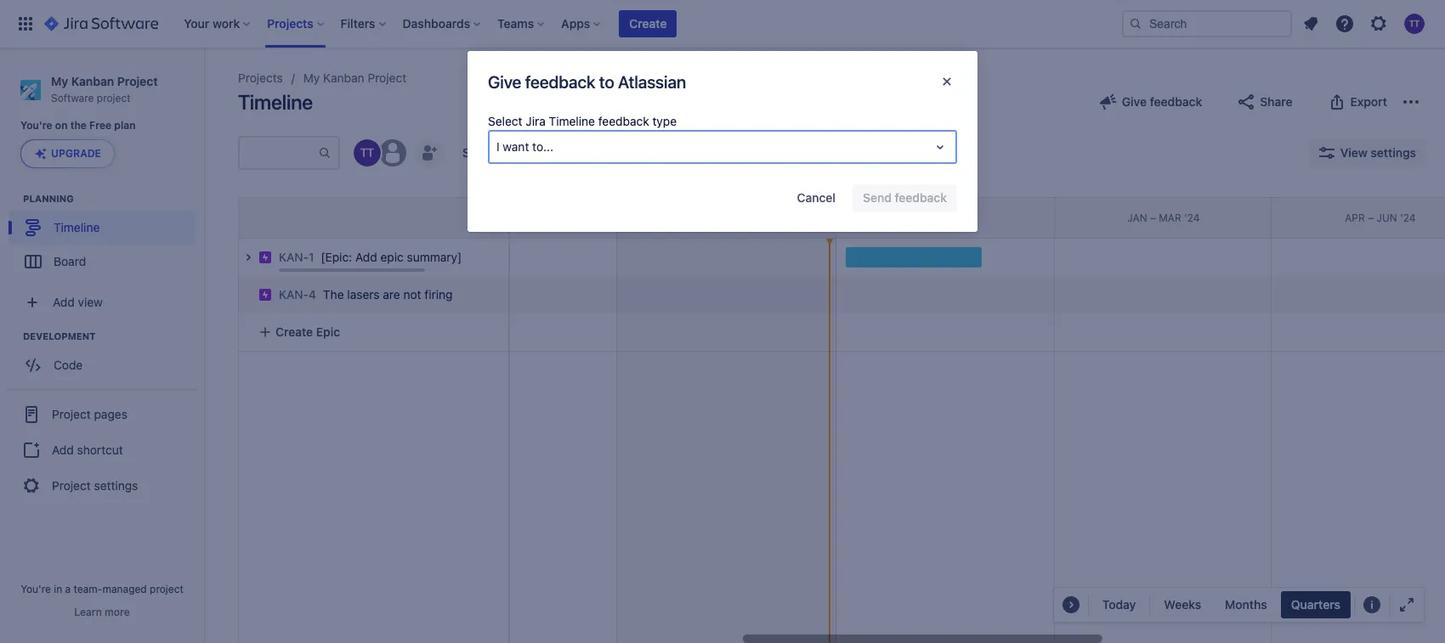 Task type: describe. For each thing, give the bounding box(es) containing it.
my for my kanban project software project
[[51, 74, 68, 88]]

code
[[54, 358, 83, 372]]

kanban for my kanban project
[[323, 71, 364, 85]]

apr – jun '24
[[1345, 212, 1416, 224]]

create button
[[619, 10, 677, 37]]

are
[[383, 287, 400, 302]]

you're for you're on the free plan
[[20, 119, 52, 132]]

projects
[[238, 71, 283, 85]]

close modal image
[[937, 71, 957, 92]]

open image
[[930, 137, 951, 157]]

feedback for give feedback
[[1150, 94, 1202, 109]]

months
[[1225, 598, 1268, 612]]

pages
[[94, 407, 127, 422]]

managed
[[102, 583, 147, 596]]

you're in a team-managed project
[[21, 583, 184, 596]]

project up "add shortcut"
[[52, 407, 91, 422]]

'24 for jan – mar '24
[[1184, 212, 1200, 224]]

my kanban project link
[[303, 68, 407, 88]]

cancel
[[797, 190, 836, 205]]

epic
[[316, 325, 340, 339]]

show child issues image
[[238, 247, 258, 268]]

terry turtle image
[[354, 139, 381, 167]]

free
[[89, 119, 112, 132]]

create banner
[[0, 0, 1445, 48]]

enter full screen image
[[1397, 595, 1417, 616]]

[epic:
[[321, 250, 352, 264]]

epic
[[380, 250, 404, 264]]

plan
[[114, 119, 136, 132]]

development group
[[9, 330, 203, 388]]

search image
[[1129, 17, 1143, 31]]

epic image
[[258, 288, 272, 302]]

create epic
[[275, 325, 340, 339]]

project inside my kanban project software project
[[97, 92, 131, 104]]

give for give feedback to atlassian
[[488, 72, 521, 91]]

my for my kanban project
[[303, 71, 320, 85]]

give for give feedback
[[1122, 94, 1147, 109]]

jan – mar '24
[[1128, 212, 1200, 224]]

add people image
[[418, 143, 439, 163]]

project down "add shortcut"
[[52, 479, 91, 493]]

project inside my kanban project software project
[[117, 74, 158, 88]]

jira
[[526, 114, 546, 128]]

unassigned image
[[379, 139, 406, 167]]

oct
[[919, 212, 940, 224]]

give feedback
[[1122, 94, 1202, 109]]

planning group
[[9, 192, 203, 284]]

development
[[23, 331, 96, 342]]

create for create epic
[[275, 325, 313, 339]]

kan-1 [epic: add epic summary]
[[279, 250, 462, 264]]

weeks button
[[1154, 592, 1212, 619]]

mar
[[1159, 212, 1182, 224]]

timeline link
[[9, 211, 196, 245]]

settings
[[94, 479, 138, 493]]

1
[[309, 250, 314, 264]]

feedback for give feedback to atlassian
[[525, 72, 595, 91]]

kan-4 link
[[279, 287, 316, 304]]

type
[[653, 114, 677, 128]]

lasers
[[347, 287, 380, 302]]

a
[[65, 583, 71, 596]]

1 horizontal spatial timeline
[[238, 90, 313, 114]]

1 horizontal spatial add
[[355, 250, 377, 264]]

on
[[55, 119, 68, 132]]

you're on the free plan
[[20, 119, 136, 132]]

board link
[[9, 245, 196, 279]]

2 horizontal spatial timeline
[[549, 114, 595, 128]]

create epic button
[[248, 317, 498, 348]]



Task type: locate. For each thing, give the bounding box(es) containing it.
kan-1 link
[[279, 249, 314, 266]]

in
[[54, 583, 62, 596]]

kan- right epic image
[[279, 250, 309, 264]]

2 you're from the top
[[21, 583, 51, 596]]

learn more button
[[74, 606, 130, 620]]

1 vertical spatial project
[[150, 583, 184, 596]]

2 horizontal spatial –
[[1368, 212, 1374, 224]]

project pages
[[52, 407, 127, 422]]

give feedback button
[[1088, 88, 1213, 116]]

timeline up board
[[54, 220, 100, 235]]

epic image
[[258, 251, 272, 264]]

give
[[488, 72, 521, 91], [1122, 94, 1147, 109]]

add shortcut
[[52, 443, 123, 457]]

select jira timeline feedback type
[[488, 114, 677, 128]]

1 horizontal spatial '24
[[1400, 212, 1416, 224]]

quarters button
[[1281, 592, 1351, 619]]

atlassian
[[618, 72, 686, 91]]

planning
[[23, 193, 74, 204]]

1 kan- from the top
[[279, 250, 309, 264]]

kan- for 1
[[279, 250, 309, 264]]

Search timeline text field
[[240, 138, 318, 168]]

1 '24 from the left
[[1184, 212, 1200, 224]]

0 horizontal spatial –
[[943, 212, 949, 224]]

project pages link
[[7, 396, 197, 434]]

my
[[303, 71, 320, 85], [51, 74, 68, 88]]

1 horizontal spatial –
[[1150, 212, 1156, 224]]

1 horizontal spatial create
[[629, 16, 667, 31]]

today
[[1103, 598, 1136, 612]]

add left shortcut
[[52, 443, 74, 457]]

kan-4 the lasers are not firing
[[279, 287, 453, 302]]

you're left on
[[20, 119, 52, 132]]

'24 right jun
[[1400, 212, 1416, 224]]

kanban for my kanban project software project
[[71, 74, 114, 88]]

kan- for 4
[[279, 287, 309, 302]]

create for create
[[629, 16, 667, 31]]

0 horizontal spatial project
[[97, 92, 131, 104]]

jan
[[1128, 212, 1147, 224]]

my right projects
[[303, 71, 320, 85]]

give feedback to atlassian
[[488, 72, 686, 91]]

0 vertical spatial project
[[97, 92, 131, 104]]

0 vertical spatial feedback
[[525, 72, 595, 91]]

you're
[[20, 119, 52, 132], [21, 583, 51, 596]]

1 horizontal spatial project
[[150, 583, 184, 596]]

not
[[403, 287, 421, 302]]

– left dec
[[943, 212, 949, 224]]

kan-
[[279, 250, 309, 264], [279, 287, 309, 302]]

2 kan- from the top
[[279, 287, 309, 302]]

project settings link
[[7, 468, 197, 505]]

the
[[323, 287, 344, 302]]

kanban
[[323, 71, 364, 85], [71, 74, 114, 88]]

create up the 'atlassian'
[[629, 16, 667, 31]]

feedback
[[525, 72, 595, 91], [1150, 94, 1202, 109], [598, 114, 649, 128]]

1 vertical spatial you're
[[21, 583, 51, 596]]

my kanban project software project
[[51, 74, 158, 104]]

learn more
[[74, 606, 130, 619]]

you're for you're in a team-managed project
[[21, 583, 51, 596]]

cancel button
[[787, 185, 846, 212]]

project right managed
[[150, 583, 184, 596]]

1 horizontal spatial feedback
[[598, 114, 649, 128]]

0 vertical spatial kan-
[[279, 250, 309, 264]]

firing
[[425, 287, 453, 302]]

export icon image
[[1327, 92, 1347, 112]]

add
[[355, 250, 377, 264], [52, 443, 74, 457]]

oct – dec
[[919, 212, 973, 224]]

1 horizontal spatial kanban
[[323, 71, 364, 85]]

projects link
[[238, 68, 283, 88]]

0 horizontal spatial timeline
[[54, 220, 100, 235]]

board
[[54, 254, 86, 269]]

team-
[[74, 583, 102, 596]]

project settings
[[52, 479, 138, 493]]

kan- right epic icon
[[279, 287, 309, 302]]

my inside my kanban project software project
[[51, 74, 68, 88]]

project up plan
[[117, 74, 158, 88]]

kanban up software
[[71, 74, 114, 88]]

code link
[[9, 349, 196, 383]]

learn
[[74, 606, 102, 619]]

0 horizontal spatial feedback
[[525, 72, 595, 91]]

2 horizontal spatial feedback
[[1150, 94, 1202, 109]]

feedback inside button
[[1150, 94, 1202, 109]]

0 horizontal spatial add
[[52, 443, 74, 457]]

give up select
[[488, 72, 521, 91]]

group
[[7, 390, 197, 510]]

software
[[51, 92, 94, 104]]

project
[[97, 92, 131, 104], [150, 583, 184, 596]]

– right apr
[[1368, 212, 1374, 224]]

1 horizontal spatial my
[[303, 71, 320, 85]]

kanban up terry turtle icon
[[323, 71, 364, 85]]

create inside button
[[275, 325, 313, 339]]

project
[[368, 71, 407, 85], [117, 74, 158, 88], [52, 407, 91, 422], [52, 479, 91, 493]]

upgrade button
[[21, 141, 114, 168]]

create left epic
[[275, 325, 313, 339]]

1 vertical spatial feedback
[[1150, 94, 1202, 109]]

1 vertical spatial kan-
[[279, 287, 309, 302]]

create inside button
[[629, 16, 667, 31]]

1 vertical spatial give
[[1122, 94, 1147, 109]]

0 horizontal spatial give
[[488, 72, 521, 91]]

upgrade
[[51, 147, 101, 160]]

– for jan
[[1150, 212, 1156, 224]]

select
[[488, 114, 523, 128]]

2 '24 from the left
[[1400, 212, 1416, 224]]

months button
[[1215, 592, 1278, 619]]

Search field
[[1122, 10, 1292, 37]]

4
[[309, 287, 316, 302]]

my up software
[[51, 74, 68, 88]]

2 vertical spatial feedback
[[598, 114, 649, 128]]

0 vertical spatial give
[[488, 72, 521, 91]]

0 vertical spatial add
[[355, 250, 377, 264]]

0 horizontal spatial '24
[[1184, 212, 1200, 224]]

summary]
[[407, 250, 462, 264]]

primary element
[[10, 0, 1122, 48]]

– for oct
[[943, 212, 949, 224]]

– for apr
[[1368, 212, 1374, 224]]

give down "search" icon
[[1122, 94, 1147, 109]]

export button
[[1317, 88, 1398, 116]]

jira software image
[[44, 14, 158, 34], [44, 14, 158, 34]]

timeline inside planning group
[[54, 220, 100, 235]]

apr
[[1345, 212, 1365, 224]]

shortcut
[[77, 443, 123, 457]]

you're left in
[[21, 583, 51, 596]]

0 vertical spatial create
[[629, 16, 667, 31]]

'24
[[1184, 212, 1200, 224], [1400, 212, 1416, 224]]

add shortcut button
[[7, 434, 197, 468]]

my kanban project
[[303, 71, 407, 85]]

1 horizontal spatial give
[[1122, 94, 1147, 109]]

add left epic
[[355, 250, 377, 264]]

3 – from the left
[[1368, 212, 1374, 224]]

1 – from the left
[[943, 212, 949, 224]]

group containing project pages
[[7, 390, 197, 510]]

timeline
[[238, 90, 313, 114], [549, 114, 595, 128], [54, 220, 100, 235]]

today button
[[1092, 592, 1146, 619]]

create
[[629, 16, 667, 31], [275, 325, 313, 339]]

0 vertical spatial you're
[[20, 119, 52, 132]]

dec
[[952, 212, 973, 224]]

0 horizontal spatial create
[[275, 325, 313, 339]]

the
[[70, 119, 87, 132]]

'24 right the mar
[[1184, 212, 1200, 224]]

export
[[1351, 94, 1388, 109]]

my inside my kanban project link
[[303, 71, 320, 85]]

2 – from the left
[[1150, 212, 1156, 224]]

add inside button
[[52, 443, 74, 457]]

1 you're from the top
[[20, 119, 52, 132]]

1 vertical spatial add
[[52, 443, 74, 457]]

feedback down 'search' field
[[1150, 94, 1202, 109]]

timeline right jira
[[549, 114, 595, 128]]

feedback left the type
[[598, 114, 649, 128]]

– right 'jan'
[[1150, 212, 1156, 224]]

weeks
[[1164, 598, 1202, 612]]

1 vertical spatial create
[[275, 325, 313, 339]]

'24 for apr – jun '24
[[1400, 212, 1416, 224]]

give inside button
[[1122, 94, 1147, 109]]

feedback up select jira timeline feedback type
[[525, 72, 595, 91]]

kanban inside my kanban project software project
[[71, 74, 114, 88]]

jun
[[1377, 212, 1398, 224]]

quarters
[[1291, 598, 1341, 612]]

more
[[105, 606, 130, 619]]

–
[[943, 212, 949, 224], [1150, 212, 1156, 224], [1368, 212, 1374, 224]]

timeline down projects link
[[238, 90, 313, 114]]

0 horizontal spatial my
[[51, 74, 68, 88]]

0 horizontal spatial kanban
[[71, 74, 114, 88]]

project up plan
[[97, 92, 131, 104]]

project up unassigned icon at top
[[368, 71, 407, 85]]

to
[[599, 72, 614, 91]]



Task type: vqa. For each thing, say whether or not it's contained in the screenshot.
Link image
no



